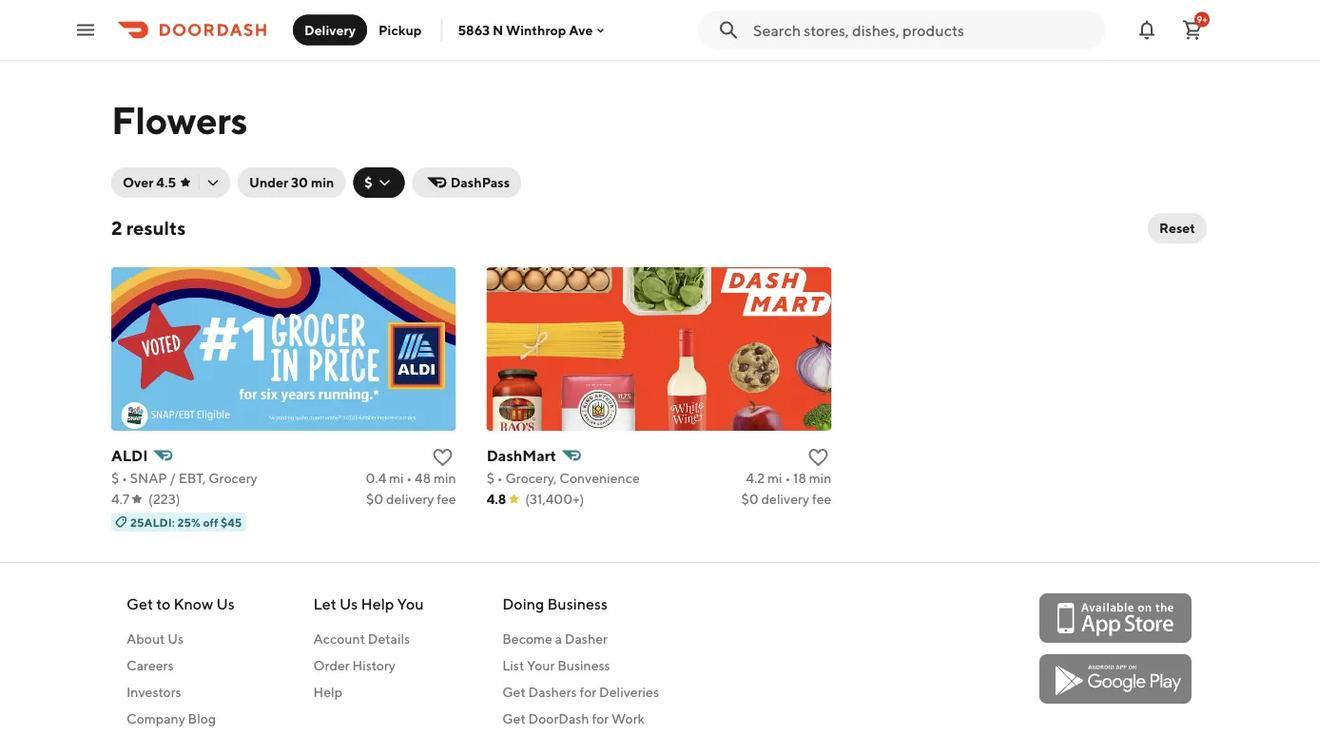 Task type: describe. For each thing, give the bounding box(es) containing it.
open menu image
[[74, 19, 97, 41]]

off
[[203, 516, 218, 529]]

mi for aldi
[[389, 470, 404, 486]]

get for get doordash for work
[[503, 711, 526, 727]]

account details
[[313, 631, 410, 647]]

careers link
[[127, 657, 235, 676]]

$ button
[[353, 167, 405, 198]]

0 vertical spatial business
[[547, 595, 608, 613]]

doordash
[[529, 711, 590, 727]]

$​0 delivery fee for aldi
[[366, 491, 456, 507]]

dashpass button
[[413, 167, 521, 198]]

reset button
[[1148, 213, 1207, 244]]

0 items, open order cart image
[[1182, 19, 1205, 41]]

$ inside button
[[365, 175, 373, 190]]

account details link
[[313, 630, 424, 649]]

order history
[[313, 658, 396, 674]]

list your business
[[503, 658, 611, 674]]

get doordash for work
[[503, 711, 645, 727]]

grocery
[[209, 470, 258, 486]]

delivery for aldi
[[386, 491, 434, 507]]

get for get dashers for deliveries
[[503, 685, 526, 700]]

9+
[[1197, 14, 1208, 25]]

pickup
[[379, 22, 422, 38]]

over 4.5
[[123, 175, 176, 190]]

2 • from the left
[[407, 470, 412, 486]]

let
[[313, 595, 337, 613]]

delivery
[[304, 22, 356, 38]]

min for dashmart
[[809, 470, 832, 486]]

$ for aldi
[[111, 470, 119, 486]]

convenience
[[560, 470, 640, 486]]

(223)
[[149, 491, 180, 507]]

$45
[[221, 516, 242, 529]]

under
[[249, 175, 288, 190]]

you
[[397, 595, 424, 613]]

1 • from the left
[[122, 470, 127, 486]]

deliveries
[[599, 685, 659, 700]]

click to add this store to your saved list image for aldi
[[432, 446, 454, 469]]

18
[[794, 470, 807, 486]]

your
[[527, 658, 555, 674]]

$​0 for dashmart
[[742, 491, 759, 507]]

fee for aldi
[[437, 491, 456, 507]]

doing
[[503, 595, 544, 613]]

business inside list your business link
[[558, 658, 611, 674]]

about us
[[127, 631, 184, 647]]

1 horizontal spatial us
[[216, 595, 235, 613]]

get dashers for deliveries
[[503, 685, 659, 700]]

5863 n winthrop ave
[[458, 22, 593, 38]]

us for let us help you
[[340, 595, 358, 613]]

48
[[415, 470, 431, 486]]

a
[[555, 631, 562, 647]]

click to add this store to your saved list image for dashmart
[[807, 446, 830, 469]]

$ • grocery, convenience
[[487, 470, 640, 486]]

1 horizontal spatial help
[[361, 595, 394, 613]]

/
[[170, 470, 176, 486]]

for for doordash
[[592, 711, 609, 727]]

min inside "button"
[[311, 175, 334, 190]]

know
[[174, 595, 213, 613]]

4.2 mi • 18 min
[[747, 470, 832, 486]]

order
[[313, 658, 350, 674]]

about us link
[[127, 630, 235, 649]]

dashpass
[[451, 175, 510, 190]]

company blog link
[[127, 710, 235, 729]]

30
[[291, 175, 308, 190]]

help link
[[313, 683, 424, 702]]

get dashers for deliveries link
[[503, 683, 659, 702]]

dashers
[[529, 685, 577, 700]]

reset
[[1160, 220, 1196, 236]]

ave
[[569, 22, 593, 38]]

details
[[368, 631, 410, 647]]

under 30 min
[[249, 175, 334, 190]]

about
[[127, 631, 165, 647]]

dasher
[[565, 631, 608, 647]]

25aldi: 25% off $45
[[130, 516, 242, 529]]

mi for dashmart
[[768, 470, 783, 486]]

4.5
[[156, 175, 176, 190]]

list
[[503, 658, 524, 674]]

0 horizontal spatial help
[[313, 685, 343, 700]]



Task type: locate. For each thing, give the bounding box(es) containing it.
• up the 4.7
[[122, 470, 127, 486]]

(31,400+)
[[525, 491, 584, 507]]

business down the 'become a dasher' "link"
[[558, 658, 611, 674]]

delivery
[[386, 491, 434, 507], [762, 491, 810, 507]]

• left 18
[[785, 470, 791, 486]]

min
[[311, 175, 334, 190], [434, 470, 456, 486], [809, 470, 832, 486]]

1 horizontal spatial $
[[365, 175, 373, 190]]

0 horizontal spatial mi
[[389, 470, 404, 486]]

2
[[111, 217, 122, 239]]

25aldi:
[[130, 516, 175, 529]]

ebt,
[[179, 470, 206, 486]]

grocery,
[[506, 470, 557, 486]]

• left 48
[[407, 470, 412, 486]]

us right let on the left of the page
[[340, 595, 358, 613]]

$​0 delivery fee
[[366, 491, 456, 507], [742, 491, 832, 507]]

get
[[127, 595, 153, 613], [503, 685, 526, 700], [503, 711, 526, 727]]

doing business
[[503, 595, 608, 613]]

1 vertical spatial help
[[313, 685, 343, 700]]

delivery down 4.2 mi • 18 min
[[762, 491, 810, 507]]

9+ button
[[1174, 11, 1212, 49]]

us right know at the bottom left
[[216, 595, 235, 613]]

get doordash for work link
[[503, 710, 659, 729]]

history
[[352, 658, 396, 674]]

over
[[123, 175, 154, 190]]

2 horizontal spatial $
[[487, 470, 495, 486]]

0 vertical spatial help
[[361, 595, 394, 613]]

1 horizontal spatial $​0
[[742, 491, 759, 507]]

help
[[361, 595, 394, 613], [313, 685, 343, 700]]

us up careers link
[[168, 631, 184, 647]]

1 vertical spatial business
[[558, 658, 611, 674]]

delivery down "0.4 mi • 48 min"
[[386, 491, 434, 507]]

min right 48
[[434, 470, 456, 486]]

min right 18
[[809, 470, 832, 486]]

5863
[[458, 22, 490, 38]]

0.4
[[366, 470, 386, 486]]

for left work at the bottom left of the page
[[592, 711, 609, 727]]

careers
[[127, 658, 174, 674]]

company blog
[[127, 711, 216, 727]]

blog
[[188, 711, 216, 727]]

2 results
[[111, 217, 186, 239]]

5863 n winthrop ave button
[[458, 22, 608, 38]]

$​0 delivery fee down "0.4 mi • 48 min"
[[366, 491, 456, 507]]

0 horizontal spatial click to add this store to your saved list image
[[432, 446, 454, 469]]

n
[[493, 22, 503, 38]]

•
[[122, 470, 127, 486], [407, 470, 412, 486], [497, 470, 503, 486], [785, 470, 791, 486]]

aldi
[[111, 447, 148, 465]]

click to add this store to your saved list image up 4.2 mi • 18 min
[[807, 446, 830, 469]]

company
[[127, 711, 185, 727]]

dashmart
[[487, 447, 557, 465]]

us for about us
[[168, 631, 184, 647]]

2 horizontal spatial min
[[809, 470, 832, 486]]

0 vertical spatial get
[[127, 595, 153, 613]]

0 horizontal spatial fee
[[437, 491, 456, 507]]

investors link
[[127, 683, 235, 702]]

work
[[612, 711, 645, 727]]

1 fee from the left
[[437, 491, 456, 507]]

get to know us
[[127, 595, 235, 613]]

0 horizontal spatial delivery
[[386, 491, 434, 507]]

get for get to know us
[[127, 595, 153, 613]]

4.8
[[487, 491, 506, 507]]

click to add this store to your saved list image up "0.4 mi • 48 min"
[[432, 446, 454, 469]]

under 30 min button
[[238, 167, 346, 198]]

fee down 4.2 mi • 18 min
[[812, 491, 832, 507]]

3 • from the left
[[497, 470, 503, 486]]

us
[[216, 595, 235, 613], [340, 595, 358, 613], [168, 631, 184, 647]]

become a dasher
[[503, 631, 608, 647]]

$​0 down the 4.2
[[742, 491, 759, 507]]

4.7
[[111, 491, 130, 507]]

0 horizontal spatial us
[[168, 631, 184, 647]]

become a dasher link
[[503, 630, 659, 649]]

order history link
[[313, 657, 424, 676]]

0 horizontal spatial $
[[111, 470, 119, 486]]

1 $​0 delivery fee from the left
[[366, 491, 456, 507]]

$ right 30
[[365, 175, 373, 190]]

0 horizontal spatial $​0
[[366, 491, 384, 507]]

0 horizontal spatial min
[[311, 175, 334, 190]]

$​0 delivery fee down 4.2 mi • 18 min
[[742, 491, 832, 507]]

fee for dashmart
[[812, 491, 832, 507]]

1 delivery from the left
[[386, 491, 434, 507]]

$ up the 4.7
[[111, 470, 119, 486]]

1 mi from the left
[[389, 470, 404, 486]]

0 vertical spatial for
[[580, 685, 597, 700]]

2 mi from the left
[[768, 470, 783, 486]]

notification bell image
[[1136, 19, 1159, 41]]

account
[[313, 631, 365, 647]]

become
[[503, 631, 553, 647]]

2 click to add this store to your saved list image from the left
[[807, 446, 830, 469]]

$ up 4.8
[[487, 470, 495, 486]]

let us help you
[[313, 595, 424, 613]]

$​0
[[366, 491, 384, 507], [742, 491, 759, 507]]

0 horizontal spatial $​0 delivery fee
[[366, 491, 456, 507]]

1 horizontal spatial fee
[[812, 491, 832, 507]]

2 delivery from the left
[[762, 491, 810, 507]]

1 horizontal spatial delivery
[[762, 491, 810, 507]]

mi right 0.4 at the bottom of page
[[389, 470, 404, 486]]

min right 30
[[311, 175, 334, 190]]

snap
[[130, 470, 167, 486]]

help down 'order'
[[313, 685, 343, 700]]

for for dashers
[[580, 685, 597, 700]]

flowers
[[111, 97, 247, 142]]

min for aldi
[[434, 470, 456, 486]]

for down list your business link
[[580, 685, 597, 700]]

1 $​0 from the left
[[366, 491, 384, 507]]

4 • from the left
[[785, 470, 791, 486]]

2 $​0 from the left
[[742, 491, 759, 507]]

mi right the 4.2
[[768, 470, 783, 486]]

pickup button
[[367, 15, 433, 45]]

business
[[547, 595, 608, 613], [558, 658, 611, 674]]

list your business link
[[503, 657, 659, 676]]

delivery button
[[293, 15, 367, 45]]

get down list
[[503, 685, 526, 700]]

1 vertical spatial get
[[503, 685, 526, 700]]

click to add this store to your saved list image
[[432, 446, 454, 469], [807, 446, 830, 469]]

1 horizontal spatial $​0 delivery fee
[[742, 491, 832, 507]]

business up the 'become a dasher' "link"
[[547, 595, 608, 613]]

investors
[[127, 685, 181, 700]]

mi
[[389, 470, 404, 486], [768, 470, 783, 486]]

2 vertical spatial get
[[503, 711, 526, 727]]

2 horizontal spatial us
[[340, 595, 358, 613]]

1 horizontal spatial mi
[[768, 470, 783, 486]]

1 click to add this store to your saved list image from the left
[[432, 446, 454, 469]]

1 horizontal spatial click to add this store to your saved list image
[[807, 446, 830, 469]]

over 4.5 button
[[111, 167, 230, 198]]

$​0 delivery fee for dashmart
[[742, 491, 832, 507]]

results
[[126, 217, 186, 239]]

1 vertical spatial for
[[592, 711, 609, 727]]

fee
[[437, 491, 456, 507], [812, 491, 832, 507]]

$​0 for aldi
[[366, 491, 384, 507]]

winthrop
[[506, 22, 567, 38]]

25%
[[177, 516, 201, 529]]

1 horizontal spatial min
[[434, 470, 456, 486]]

$ • snap / ebt, grocery
[[111, 470, 258, 486]]

$ for dashmart
[[487, 470, 495, 486]]

$​0 down 0.4 at the bottom of page
[[366, 491, 384, 507]]

fee down "0.4 mi • 48 min"
[[437, 491, 456, 507]]

get left doordash
[[503, 711, 526, 727]]

get left to
[[127, 595, 153, 613]]

2 fee from the left
[[812, 491, 832, 507]]

• up 4.8
[[497, 470, 503, 486]]

$
[[365, 175, 373, 190], [111, 470, 119, 486], [487, 470, 495, 486]]

0.4 mi • 48 min
[[366, 470, 456, 486]]

delivery for dashmart
[[762, 491, 810, 507]]

4.2
[[747, 470, 765, 486]]

help left "you"
[[361, 595, 394, 613]]

Store search: begin typing to search for stores available on DoorDash text field
[[754, 20, 1094, 40]]

to
[[156, 595, 171, 613]]

2 $​0 delivery fee from the left
[[742, 491, 832, 507]]



Task type: vqa. For each thing, say whether or not it's contained in the screenshot.
choice inside *homemade corned beef hash & eggs our signature home made corned beef hash with two eggs, choice of potatoes and toast $18.25
no



